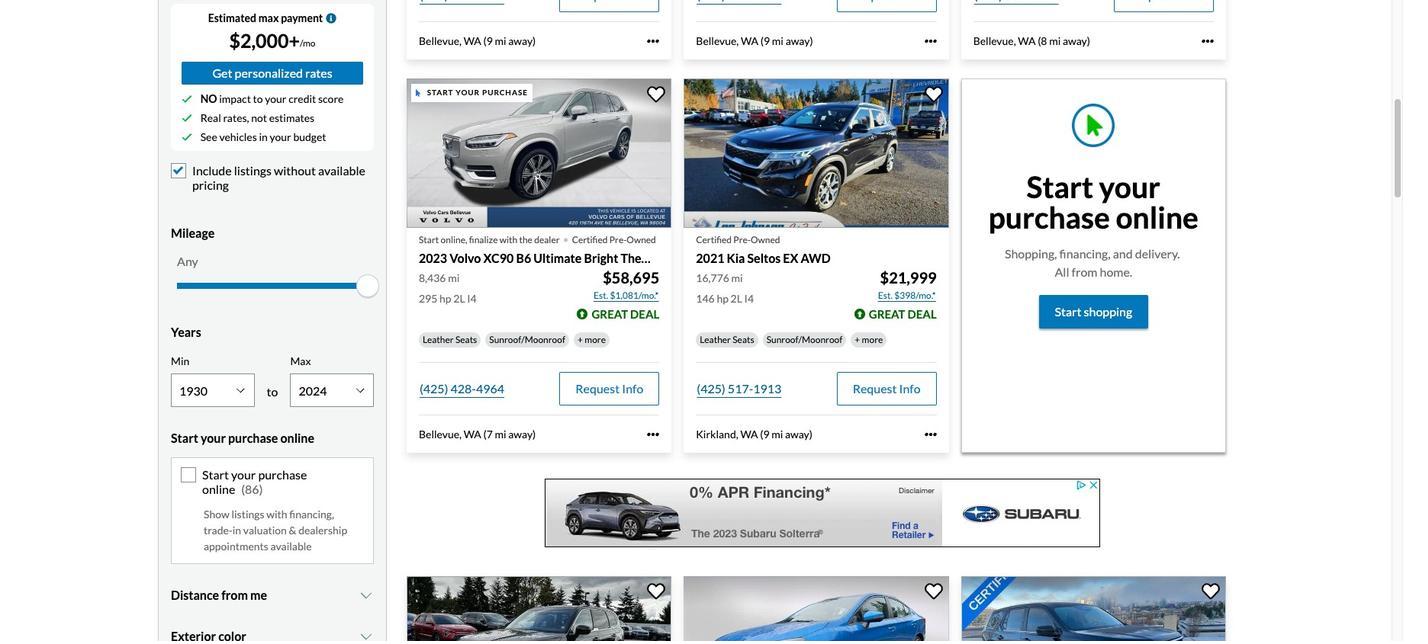 Task type: describe. For each thing, give the bounding box(es) containing it.
+ for ex
[[855, 334, 860, 346]]

mileage
[[171, 225, 215, 240]]

from inside shopping, financing, and delivery. all from home.
[[1072, 265, 1098, 279]]

est. $398/mo.* button
[[877, 288, 937, 304]]

(425) 428-4964
[[420, 382, 504, 396]]

see
[[200, 131, 217, 144]]

est. for ex
[[878, 290, 893, 301]]

start inside start your purchase online dropdown button
[[171, 431, 198, 446]]

start online, finalize with the dealer · certified pre-owned 2023 volvo xc90 b6 ultimate bright theme 6-passenger awd
[[419, 224, 760, 265]]

me
[[250, 588, 267, 603]]

awd inside start online, finalize with the dealer · certified pre-owned 2023 volvo xc90 b6 ultimate bright theme 6-passenger awd
[[730, 251, 760, 265]]

info for ·
[[622, 382, 644, 396]]

with inside show listings with financing, trade-in valuation & dealership appointments available
[[266, 508, 287, 521]]

not
[[251, 112, 267, 124]]

your up (86) at the left of the page
[[231, 468, 256, 482]]

more for ex
[[862, 334, 883, 346]]

estimated
[[208, 12, 256, 25]]

ellipsis h image for ·
[[647, 429, 660, 441]]

517-
[[728, 382, 753, 396]]

min
[[171, 354, 189, 367]]

your inside start your purchase online dropdown button
[[201, 431, 226, 446]]

start your purchase online inside dropdown button
[[171, 431, 314, 446]]

dealership
[[298, 524, 347, 537]]

(8
[[1038, 34, 1047, 47]]

request info button for ex
[[837, 372, 937, 406]]

2021
[[696, 251, 725, 265]]

sunroof/moonroof for ·
[[489, 334, 565, 346]]

(425) 517-1913 button
[[696, 372, 782, 406]]

credit
[[289, 92, 316, 105]]

distance from me button
[[171, 577, 374, 615]]

vehicles
[[219, 131, 257, 144]]

leather for ex
[[700, 334, 731, 346]]

owned inside certified pre-owned 2021 kia seltos ex awd
[[751, 234, 780, 246]]

no impact to your credit score
[[200, 92, 344, 105]]

show
[[204, 508, 229, 521]]

16,776
[[696, 272, 729, 285]]

ocean blue pearl 2020 subaru impreza 2.0i sport sedan awd sedan all-wheel drive continuously variable transmission image
[[684, 577, 949, 642]]

ultimate
[[534, 251, 582, 265]]

your up estimates
[[265, 92, 287, 105]]

listings for include
[[234, 163, 272, 178]]

leather seats for ·
[[423, 334, 477, 346]]

request info for ex
[[853, 382, 921, 396]]

budget
[[293, 131, 326, 144]]

6-
[[661, 251, 672, 265]]

impact
[[219, 92, 251, 105]]

(425) 428-4964 button
[[419, 372, 505, 406]]

start inside start shopping button
[[1055, 304, 1082, 319]]

est. $1,081/mo.* button
[[593, 288, 660, 304]]

0 vertical spatial online
[[1116, 200, 1199, 235]]

8,436 mi 295 hp 2l i4
[[419, 272, 477, 305]]

(7
[[483, 428, 493, 441]]

delivery.
[[1135, 246, 1180, 261]]

great deal for ·
[[592, 308, 660, 321]]

(425) for ·
[[420, 382, 448, 396]]

i4 for ex
[[744, 292, 754, 305]]

/mo
[[300, 37, 316, 49]]

ellipsis h image for bellevue, wa (9 mi away)
[[925, 35, 937, 47]]

trade-
[[204, 524, 233, 537]]

leather for ·
[[423, 334, 454, 346]]

4964
[[476, 382, 504, 396]]

years button
[[171, 313, 374, 351]]

real rates, not estimates
[[200, 112, 315, 124]]

seltos
[[747, 251, 781, 265]]

+ more for ex
[[855, 334, 883, 346]]

include
[[192, 163, 232, 178]]

get personalized rates button
[[182, 62, 363, 85]]

b6
[[516, 251, 531, 265]]

kirkland,
[[696, 428, 738, 441]]

bright
[[584, 251, 618, 265]]

rates,
[[223, 112, 249, 124]]

1 check image from the top
[[182, 94, 192, 104]]

your right mouse pointer image
[[456, 88, 480, 97]]

financing, inside shopping, financing, and delivery. all from home.
[[1060, 246, 1111, 261]]

distance from me
[[171, 588, 267, 603]]

seats for ·
[[455, 334, 477, 346]]

advertisement region
[[545, 479, 1100, 548]]

passenger
[[672, 251, 728, 265]]

rates
[[305, 66, 332, 80]]

personalized
[[235, 66, 303, 80]]

your down estimates
[[270, 131, 291, 144]]

get
[[212, 66, 232, 80]]

dealer
[[534, 234, 560, 246]]

finalize
[[469, 234, 498, 246]]

i4 for ·
[[467, 292, 477, 305]]

2 vertical spatial start your purchase online
[[202, 468, 307, 497]]

146
[[696, 292, 715, 305]]

pre- inside certified pre-owned 2021 kia seltos ex awd
[[734, 234, 751, 246]]

ebony black 2021 kia telluride ex awd suv / crossover all-wheel drive 8-speed automatic image
[[407, 577, 672, 642]]

0 vertical spatial start your purchase online
[[989, 169, 1199, 235]]

estimated max payment
[[208, 12, 323, 25]]

leather seats for ex
[[700, 334, 754, 346]]

&
[[289, 524, 296, 537]]

$398/mo.*
[[895, 290, 936, 301]]

request info for ·
[[576, 382, 644, 396]]

your up and
[[1099, 169, 1161, 204]]

mileage button
[[171, 214, 374, 252]]

estimates
[[269, 112, 315, 124]]

certified inside certified pre-owned 2021 kia seltos ex awd
[[696, 234, 732, 246]]

xc90
[[483, 251, 514, 265]]

available inside include listings without available pricing
[[318, 163, 365, 178]]

start inside start online, finalize with the dealer · certified pre-owned 2023 volvo xc90 b6 ultimate bright theme 6-passenger awd
[[419, 234, 439, 246]]

start shopping
[[1055, 304, 1133, 319]]

ellipsis h image for bellevue, wa (8 mi away)
[[1202, 35, 1214, 47]]

great for ex
[[869, 308, 905, 321]]

available inside show listings with financing, trade-in valuation & dealership appointments available
[[271, 540, 312, 553]]

without
[[274, 163, 316, 178]]

online,
[[441, 234, 467, 246]]

pricing
[[192, 178, 229, 193]]

in inside show listings with financing, trade-in valuation & dealership appointments available
[[233, 524, 241, 537]]

est. for ·
[[594, 290, 608, 301]]

start shopping button
[[1039, 295, 1149, 329]]

428-
[[451, 382, 476, 396]]

seats for ex
[[733, 334, 754, 346]]

start your purchase
[[427, 88, 528, 97]]

more for ·
[[585, 334, 606, 346]]

$2,000+ /mo
[[229, 29, 316, 52]]

great for ·
[[592, 308, 628, 321]]

show listings with financing, trade-in valuation & dealership appointments available
[[204, 508, 347, 553]]

295
[[419, 292, 438, 305]]

max
[[290, 354, 311, 367]]

bellevue, wa (7 mi away)
[[419, 428, 536, 441]]

years
[[171, 325, 201, 339]]



Task type: vqa. For each thing, say whether or not it's contained in the screenshot.
online to the middle
yes



Task type: locate. For each thing, give the bounding box(es) containing it.
1 horizontal spatial sunroof/moonroof
[[767, 334, 843, 346]]

financing, inside show listings with financing, trade-in valuation & dealership appointments available
[[289, 508, 334, 521]]

1 vertical spatial with
[[266, 508, 287, 521]]

leather down 146 at top
[[700, 334, 731, 346]]

mi
[[495, 34, 506, 47], [772, 34, 784, 47], [1049, 34, 1061, 47], [448, 272, 460, 285], [731, 272, 743, 285], [495, 428, 506, 441], [772, 428, 783, 441]]

0 horizontal spatial in
[[233, 524, 241, 537]]

silver dawn metallic 2023 volvo xc90 b6 ultimate bright theme 6-passenger awd suv / crossover all-wheel drive automatic image
[[407, 79, 672, 228]]

listings
[[234, 163, 272, 178], [232, 508, 264, 521]]

0 horizontal spatial est.
[[594, 290, 608, 301]]

(425)
[[420, 382, 448, 396], [697, 382, 726, 396]]

more
[[585, 334, 606, 346], [862, 334, 883, 346]]

1 hp from the left
[[440, 292, 451, 305]]

1 horizontal spatial info
[[899, 382, 921, 396]]

include listings without available pricing
[[192, 163, 365, 193]]

away)
[[508, 34, 536, 47], [786, 34, 813, 47], [1063, 34, 1090, 47], [508, 428, 536, 441], [785, 428, 813, 441]]

1 horizontal spatial awd
[[801, 251, 831, 265]]

1 horizontal spatial online
[[280, 431, 314, 446]]

available down budget
[[318, 163, 365, 178]]

listings up 'valuation'
[[232, 508, 264, 521]]

ellipsis h image
[[925, 35, 937, 47], [1202, 35, 1214, 47]]

great down the est. $398/mo.* 'button'
[[869, 308, 905, 321]]

0 horizontal spatial sunroof/moonroof
[[489, 334, 565, 346]]

owned
[[627, 234, 656, 246], [751, 234, 780, 246]]

deal down $398/mo.*
[[908, 308, 937, 321]]

0 horizontal spatial info
[[622, 382, 644, 396]]

1 vertical spatial available
[[271, 540, 312, 553]]

request for ·
[[576, 382, 620, 396]]

owned up "theme"
[[627, 234, 656, 246]]

1 horizontal spatial est.
[[878, 290, 893, 301]]

1 seats from the left
[[455, 334, 477, 346]]

hp right 295
[[440, 292, 451, 305]]

2 horizontal spatial online
[[1116, 200, 1199, 235]]

from left me
[[221, 588, 248, 603]]

0 horizontal spatial seats
[[455, 334, 477, 346]]

0 horizontal spatial certified
[[572, 234, 608, 246]]

1 great deal from the left
[[592, 308, 660, 321]]

listings down 'see vehicles in your budget' on the top left of page
[[234, 163, 272, 178]]

from inside dropdown button
[[221, 588, 248, 603]]

start your purchase online up (86) at the left of the page
[[171, 431, 314, 446]]

seats
[[455, 334, 477, 346], [733, 334, 754, 346]]

to
[[253, 92, 263, 105], [267, 385, 278, 399]]

shopping
[[1084, 304, 1133, 319]]

2 request info from the left
[[853, 382, 921, 396]]

score
[[318, 92, 344, 105]]

with up 'valuation'
[[266, 508, 287, 521]]

1913
[[753, 382, 782, 396]]

awd inside certified pre-owned 2021 kia seltos ex awd
[[801, 251, 831, 265]]

1 horizontal spatial with
[[500, 234, 517, 246]]

in up appointments at the bottom of the page
[[233, 524, 241, 537]]

0 vertical spatial with
[[500, 234, 517, 246]]

1 horizontal spatial i4
[[744, 292, 754, 305]]

1 (425) from the left
[[420, 382, 448, 396]]

0 horizontal spatial leather
[[423, 334, 454, 346]]

great down est. $1,081/mo.* button
[[592, 308, 628, 321]]

2 bellevue, wa (9 mi away) from the left
[[696, 34, 813, 47]]

volvo
[[450, 251, 481, 265]]

ellipsis h image
[[647, 35, 660, 47], [647, 429, 660, 441], [925, 429, 937, 441]]

1 horizontal spatial request info
[[853, 382, 921, 396]]

0 vertical spatial check image
[[182, 94, 192, 104]]

2 owned from the left
[[751, 234, 780, 246]]

deal for ·
[[630, 308, 660, 321]]

2 vertical spatial online
[[202, 483, 235, 497]]

0 horizontal spatial owned
[[627, 234, 656, 246]]

request for ex
[[853, 382, 897, 396]]

1 horizontal spatial +
[[855, 334, 860, 346]]

0 horizontal spatial financing,
[[289, 508, 334, 521]]

$58,695 est. $1,081/mo.*
[[594, 269, 660, 301]]

1 vertical spatial from
[[221, 588, 248, 603]]

$58,695
[[603, 269, 660, 287]]

2l for ·
[[453, 292, 465, 305]]

financing, up dealership
[[289, 508, 334, 521]]

0 vertical spatial from
[[1072, 265, 1098, 279]]

bellevue, wa (8 mi away)
[[973, 34, 1090, 47]]

available
[[318, 163, 365, 178], [271, 540, 312, 553]]

0 horizontal spatial hp
[[440, 292, 451, 305]]

0 horizontal spatial more
[[585, 334, 606, 346]]

leather seats down 146 at top
[[700, 334, 754, 346]]

pre-
[[610, 234, 627, 246], [734, 234, 751, 246]]

certified pre-owned 2021 kia seltos ex awd
[[696, 234, 831, 265]]

check image left "no"
[[182, 94, 192, 104]]

in
[[259, 131, 268, 144], [233, 524, 241, 537]]

1 horizontal spatial request info button
[[837, 372, 937, 406]]

i4 inside 8,436 mi 295 hp 2l i4
[[467, 292, 477, 305]]

listings inside show listings with financing, trade-in valuation & dealership appointments available
[[232, 508, 264, 521]]

info for ex
[[899, 382, 921, 396]]

hp inside 8,436 mi 295 hp 2l i4
[[440, 292, 451, 305]]

2 ellipsis h image from the left
[[1202, 35, 1214, 47]]

hp for ex
[[717, 292, 729, 305]]

info circle image
[[326, 13, 337, 24]]

2 leather from the left
[[700, 334, 731, 346]]

with inside start online, finalize with the dealer · certified pre-owned 2023 volvo xc90 b6 ultimate bright theme 6-passenger awd
[[500, 234, 517, 246]]

great deal down the est. $398/mo.* 'button'
[[869, 308, 937, 321]]

1 + from the left
[[578, 334, 583, 346]]

2 + from the left
[[855, 334, 860, 346]]

listings for show
[[232, 508, 264, 521]]

2 info from the left
[[899, 382, 921, 396]]

1 horizontal spatial great deal
[[869, 308, 937, 321]]

hp inside 16,776 mi 146 hp 2l i4
[[717, 292, 729, 305]]

get personalized rates
[[212, 66, 332, 80]]

request info
[[576, 382, 644, 396], [853, 382, 921, 396]]

+ more for ·
[[578, 334, 606, 346]]

8,436
[[419, 272, 446, 285]]

appointments
[[204, 540, 268, 553]]

0 horizontal spatial 2l
[[453, 292, 465, 305]]

1 horizontal spatial owned
[[751, 234, 780, 246]]

1 owned from the left
[[627, 234, 656, 246]]

0 horizontal spatial deal
[[630, 308, 660, 321]]

2l inside 16,776 mi 146 hp 2l i4
[[731, 292, 742, 305]]

leather down 295
[[423, 334, 454, 346]]

1 horizontal spatial from
[[1072, 265, 1098, 279]]

cherry black 2021 kia seltos ex awd suv / crossover all-wheel drive automatic image
[[684, 79, 949, 228]]

1 est. from the left
[[594, 290, 608, 301]]

1 horizontal spatial hp
[[717, 292, 729, 305]]

with
[[500, 234, 517, 246], [266, 508, 287, 521]]

and
[[1113, 246, 1133, 261]]

est. inside $21,999 est. $398/mo.*
[[878, 290, 893, 301]]

certified up "2021"
[[696, 234, 732, 246]]

0 horizontal spatial + more
[[578, 334, 606, 346]]

1 horizontal spatial leather
[[700, 334, 731, 346]]

deal
[[630, 308, 660, 321], [908, 308, 937, 321]]

chevron down image
[[359, 590, 374, 602]]

0 horizontal spatial i4
[[467, 292, 477, 305]]

awd right ex at top right
[[801, 251, 831, 265]]

0 horizontal spatial leather seats
[[423, 334, 477, 346]]

awd right "2021"
[[730, 251, 760, 265]]

hp for ·
[[440, 292, 451, 305]]

1 certified from the left
[[572, 234, 608, 246]]

1 horizontal spatial (425)
[[697, 382, 726, 396]]

to up start your purchase online dropdown button
[[267, 385, 278, 399]]

pre- up "kia"
[[734, 234, 751, 246]]

1 request from the left
[[576, 382, 620, 396]]

$1,081/mo.*
[[610, 290, 659, 301]]

i4
[[467, 292, 477, 305], [744, 292, 754, 305]]

purchase inside dropdown button
[[228, 431, 278, 446]]

your up show
[[201, 431, 226, 446]]

1 vertical spatial to
[[267, 385, 278, 399]]

0 horizontal spatial request info
[[576, 382, 644, 396]]

home.
[[1100, 265, 1133, 279]]

great
[[592, 308, 628, 321], [869, 308, 905, 321]]

see vehicles in your budget
[[200, 131, 326, 144]]

sunroof/moonroof up 4964
[[489, 334, 565, 346]]

2 seats from the left
[[733, 334, 754, 346]]

1 bellevue, wa (9 mi away) from the left
[[419, 34, 536, 47]]

any
[[177, 254, 198, 268]]

1 awd from the left
[[730, 251, 760, 265]]

2 2l from the left
[[731, 292, 742, 305]]

1 horizontal spatial to
[[267, 385, 278, 399]]

1 horizontal spatial leather seats
[[700, 334, 754, 346]]

1 horizontal spatial seats
[[733, 334, 754, 346]]

0 horizontal spatial with
[[266, 508, 287, 521]]

deal down the $1,081/mo.*
[[630, 308, 660, 321]]

0 horizontal spatial great deal
[[592, 308, 660, 321]]

(425) left 428-
[[420, 382, 448, 396]]

valuation
[[243, 524, 287, 537]]

1 vertical spatial financing,
[[289, 508, 334, 521]]

1 horizontal spatial financing,
[[1060, 246, 1111, 261]]

est. inside $58,695 est. $1,081/mo.*
[[594, 290, 608, 301]]

1 ellipsis h image from the left
[[925, 35, 937, 47]]

online inside dropdown button
[[280, 431, 314, 446]]

1 request info from the left
[[576, 382, 644, 396]]

seats up 428-
[[455, 334, 477, 346]]

0 horizontal spatial request
[[576, 382, 620, 396]]

2 hp from the left
[[717, 292, 729, 305]]

start your purchase online
[[989, 169, 1199, 235], [171, 431, 314, 446], [202, 468, 307, 497]]

est.
[[594, 290, 608, 301], [878, 290, 893, 301]]

real
[[200, 112, 221, 124]]

0 horizontal spatial online
[[202, 483, 235, 497]]

to up real rates, not estimates
[[253, 92, 263, 105]]

1 pre- from the left
[[610, 234, 627, 246]]

1 horizontal spatial in
[[259, 131, 268, 144]]

(425) 517-1913
[[697, 382, 782, 396]]

i4 inside 16,776 mi 146 hp 2l i4
[[744, 292, 754, 305]]

max
[[258, 12, 279, 25]]

theme
[[621, 251, 658, 265]]

0 vertical spatial available
[[318, 163, 365, 178]]

deal for ex
[[908, 308, 937, 321]]

shopping, financing, and delivery. all from home.
[[1005, 246, 1183, 279]]

start your purchase online button
[[171, 420, 374, 458]]

certified inside start online, finalize with the dealer · certified pre-owned 2023 volvo xc90 b6 ultimate bright theme 6-passenger awd
[[572, 234, 608, 246]]

0 horizontal spatial available
[[271, 540, 312, 553]]

the
[[519, 234, 533, 246]]

start your purchase online up and
[[989, 169, 1199, 235]]

pre- up bright
[[610, 234, 627, 246]]

0 vertical spatial to
[[253, 92, 263, 105]]

(425) left '517-'
[[697, 382, 726, 396]]

sunroof/moonroof
[[489, 334, 565, 346], [767, 334, 843, 346]]

(86)
[[241, 483, 263, 497]]

hp
[[440, 292, 451, 305], [717, 292, 729, 305]]

2 leather seats from the left
[[700, 334, 754, 346]]

1 vertical spatial check image
[[182, 113, 192, 124]]

1 horizontal spatial available
[[318, 163, 365, 178]]

0 horizontal spatial (425)
[[420, 382, 448, 396]]

1 horizontal spatial pre-
[[734, 234, 751, 246]]

mi inside 16,776 mi 146 hp 2l i4
[[731, 272, 743, 285]]

2l right 295
[[453, 292, 465, 305]]

2 great from the left
[[869, 308, 905, 321]]

1 vertical spatial listings
[[232, 508, 264, 521]]

2 request info button from the left
[[837, 372, 937, 406]]

available down &
[[271, 540, 312, 553]]

0 vertical spatial financing,
[[1060, 246, 1111, 261]]

shopping,
[[1005, 246, 1057, 261]]

2l for ex
[[731, 292, 742, 305]]

certified up bright
[[572, 234, 608, 246]]

ex
[[783, 251, 798, 265]]

distance
[[171, 588, 219, 603]]

black 2023 honda pilot ex-l awd suv / crossover all-wheel drive automatic image
[[961, 577, 1226, 642]]

1 sunroof/moonroof from the left
[[489, 334, 565, 346]]

chevron down image
[[359, 631, 374, 642]]

1 more from the left
[[585, 334, 606, 346]]

awd
[[730, 251, 760, 265], [801, 251, 831, 265]]

0 horizontal spatial bellevue, wa (9 mi away)
[[419, 34, 536, 47]]

0 horizontal spatial request info button
[[560, 372, 660, 406]]

1 + more from the left
[[578, 334, 606, 346]]

1 horizontal spatial + more
[[855, 334, 883, 346]]

2 awd from the left
[[801, 251, 831, 265]]

0 horizontal spatial pre-
[[610, 234, 627, 246]]

listings inside include listings without available pricing
[[234, 163, 272, 178]]

bellevue, wa (9 mi away)
[[419, 34, 536, 47], [696, 34, 813, 47]]

financing, up all at the right top of page
[[1060, 246, 1111, 261]]

est. left the $1,081/mo.*
[[594, 290, 608, 301]]

2 deal from the left
[[908, 308, 937, 321]]

great deal down est. $1,081/mo.* button
[[592, 308, 660, 321]]

0 vertical spatial in
[[259, 131, 268, 144]]

2023
[[419, 251, 447, 265]]

2 great deal from the left
[[869, 308, 937, 321]]

$21,999
[[880, 269, 937, 287]]

ellipsis h image for ex
[[925, 429, 937, 441]]

payment
[[281, 12, 323, 25]]

1 i4 from the left
[[467, 292, 477, 305]]

·
[[563, 224, 569, 252]]

seats up '517-'
[[733, 334, 754, 346]]

2 request from the left
[[853, 382, 897, 396]]

pre- inside start online, finalize with the dealer · certified pre-owned 2023 volvo xc90 b6 ultimate bright theme 6-passenger awd
[[610, 234, 627, 246]]

1 horizontal spatial request
[[853, 382, 897, 396]]

2 + more from the left
[[855, 334, 883, 346]]

+ more
[[578, 334, 606, 346], [855, 334, 883, 346]]

2 more from the left
[[862, 334, 883, 346]]

start your purchase online down start your purchase online dropdown button
[[202, 468, 307, 497]]

leather seats down 295
[[423, 334, 477, 346]]

owned inside start online, finalize with the dealer · certified pre-owned 2023 volvo xc90 b6 ultimate bright theme 6-passenger awd
[[627, 234, 656, 246]]

0 horizontal spatial +
[[578, 334, 583, 346]]

1 vertical spatial online
[[280, 431, 314, 446]]

1 horizontal spatial 2l
[[731, 292, 742, 305]]

check image
[[182, 132, 192, 143]]

16,776 mi 146 hp 2l i4
[[696, 272, 754, 305]]

i4 down volvo
[[467, 292, 477, 305]]

1 info from the left
[[622, 382, 644, 396]]

i4 down "kia"
[[744, 292, 754, 305]]

with left the at the top left of page
[[500, 234, 517, 246]]

2 est. from the left
[[878, 290, 893, 301]]

2l right 146 at top
[[731, 292, 742, 305]]

more down the est. $398/mo.* 'button'
[[862, 334, 883, 346]]

hp right 146 at top
[[717, 292, 729, 305]]

1 vertical spatial in
[[233, 524, 241, 537]]

2l inside 8,436 mi 295 hp 2l i4
[[453, 292, 465, 305]]

2 i4 from the left
[[744, 292, 754, 305]]

0 horizontal spatial ellipsis h image
[[925, 35, 937, 47]]

1 horizontal spatial deal
[[908, 308, 937, 321]]

2 certified from the left
[[696, 234, 732, 246]]

0 vertical spatial listings
[[234, 163, 272, 178]]

1 great from the left
[[592, 308, 628, 321]]

wa
[[464, 34, 481, 47], [741, 34, 759, 47], [1018, 34, 1036, 47], [464, 428, 481, 441], [740, 428, 758, 441]]

2 pre- from the left
[[734, 234, 751, 246]]

1 horizontal spatial certified
[[696, 234, 732, 246]]

1 horizontal spatial great
[[869, 308, 905, 321]]

0 horizontal spatial great
[[592, 308, 628, 321]]

1 deal from the left
[[630, 308, 660, 321]]

1 vertical spatial start your purchase online
[[171, 431, 314, 446]]

2 sunroof/moonroof from the left
[[767, 334, 843, 346]]

1 leather seats from the left
[[423, 334, 477, 346]]

more down est. $1,081/mo.* button
[[585, 334, 606, 346]]

request info button for ·
[[560, 372, 660, 406]]

2l
[[453, 292, 465, 305], [731, 292, 742, 305]]

purchase
[[482, 88, 528, 97], [989, 200, 1110, 235], [228, 431, 278, 446], [258, 468, 307, 482]]

1 2l from the left
[[453, 292, 465, 305]]

(425) for ex
[[697, 382, 726, 396]]

2 (425) from the left
[[697, 382, 726, 396]]

owned up seltos
[[751, 234, 780, 246]]

online
[[1116, 200, 1199, 235], [280, 431, 314, 446], [202, 483, 235, 497]]

kia
[[727, 251, 745, 265]]

start
[[427, 88, 454, 97], [1027, 169, 1094, 204], [419, 234, 439, 246], [1055, 304, 1082, 319], [171, 431, 198, 446], [202, 468, 229, 482]]

1 leather from the left
[[423, 334, 454, 346]]

from
[[1072, 265, 1098, 279], [221, 588, 248, 603]]

1 horizontal spatial ellipsis h image
[[1202, 35, 1214, 47]]

no
[[200, 92, 217, 105]]

+ more down the est. $398/mo.* 'button'
[[855, 334, 883, 346]]

check image up check icon
[[182, 113, 192, 124]]

1 horizontal spatial more
[[862, 334, 883, 346]]

+ more down est. $1,081/mo.* button
[[578, 334, 606, 346]]

0 horizontal spatial to
[[253, 92, 263, 105]]

1 horizontal spatial bellevue, wa (9 mi away)
[[696, 34, 813, 47]]

mi inside 8,436 mi 295 hp 2l i4
[[448, 272, 460, 285]]

from right all at the right top of page
[[1072, 265, 1098, 279]]

+ for ·
[[578, 334, 583, 346]]

great deal for ex
[[869, 308, 937, 321]]

check image
[[182, 94, 192, 104], [182, 113, 192, 124]]

1 request info button from the left
[[560, 372, 660, 406]]

mouse pointer image
[[416, 89, 421, 97]]

in down not
[[259, 131, 268, 144]]

2 check image from the top
[[182, 113, 192, 124]]

est. down $21,999
[[878, 290, 893, 301]]

0 horizontal spatial awd
[[730, 251, 760, 265]]

$21,999 est. $398/mo.*
[[878, 269, 937, 301]]

sunroof/moonroof for ex
[[767, 334, 843, 346]]

+
[[578, 334, 583, 346], [855, 334, 860, 346]]

certified
[[572, 234, 608, 246], [696, 234, 732, 246]]

0 horizontal spatial from
[[221, 588, 248, 603]]

kirkland, wa (9 mi away)
[[696, 428, 813, 441]]

bellevue,
[[419, 34, 462, 47], [696, 34, 739, 47], [973, 34, 1016, 47], [419, 428, 462, 441]]

sunroof/moonroof up '1913' in the right of the page
[[767, 334, 843, 346]]



